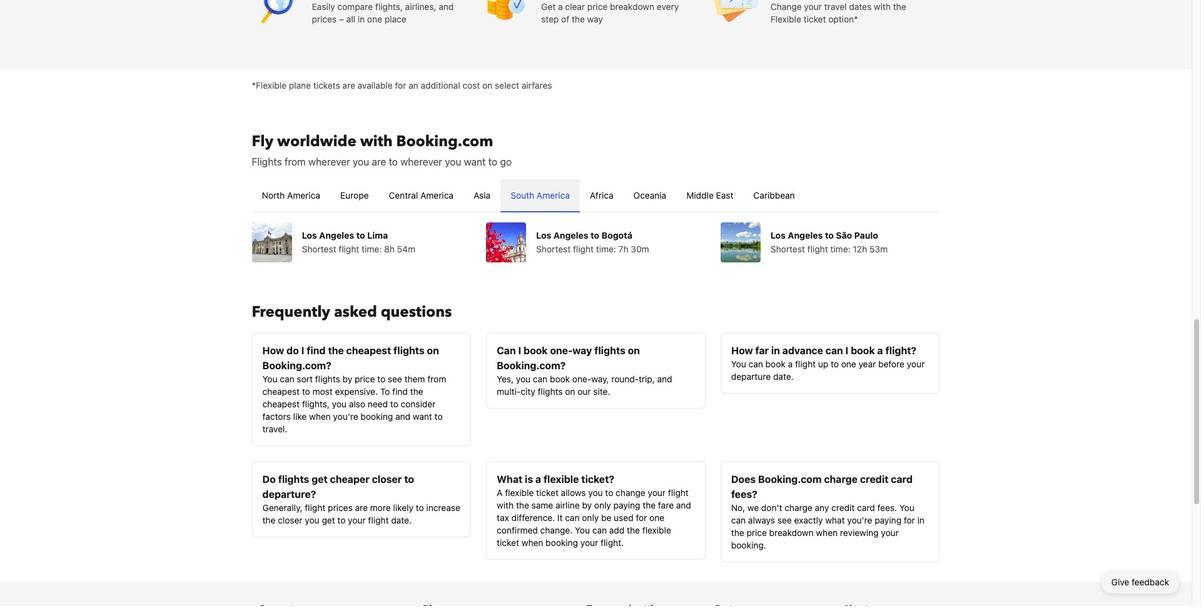 Task type: vqa. For each thing, say whether or not it's contained in the screenshot.


Task type: locate. For each thing, give the bounding box(es) containing it.
los angeles to lima image
[[252, 222, 292, 262]]

for right the used
[[636, 513, 647, 523]]

find
[[307, 345, 326, 356], [392, 386, 408, 397]]

you up departure
[[731, 359, 746, 369]]

how far in advance can i book a flight? you can book a flight up to one year before your departure date.
[[731, 345, 925, 382]]

see down don't on the bottom of the page
[[778, 515, 792, 526]]

12h
[[853, 244, 867, 254]]

travel
[[824, 1, 847, 12]]

1 horizontal spatial flights,
[[375, 1, 403, 12]]

the down clear
[[572, 13, 585, 24]]

ticket inside change your travel dates with the flexible ticket option*
[[804, 13, 826, 24]]

1 america from the left
[[287, 190, 320, 201]]

by up expensive.
[[343, 374, 352, 384]]

los for los angeles to são paulo shortest flight time: 12h 53m
[[771, 230, 786, 241]]

1 horizontal spatial price
[[587, 1, 608, 12]]

0 horizontal spatial with
[[360, 131, 393, 152]]

0 vertical spatial by
[[343, 374, 352, 384]]

2 vertical spatial are
[[355, 503, 368, 513]]

angeles for são
[[788, 230, 823, 241]]

1 vertical spatial want
[[413, 411, 432, 422]]

how for how far in advance can i book a flight?
[[731, 345, 753, 356]]

america right central
[[420, 190, 454, 201]]

booking down change.
[[546, 538, 578, 548]]

time: inside los angeles to bogotá shortest flight time: 7h 30m
[[596, 244, 616, 254]]

0 horizontal spatial in
[[358, 13, 365, 24]]

see up to
[[388, 374, 402, 384]]

give feedback
[[1112, 577, 1169, 588]]

1 horizontal spatial i
[[518, 345, 521, 356]]

you up you're
[[332, 399, 347, 409]]

america for north america
[[287, 190, 320, 201]]

0 horizontal spatial when
[[309, 411, 331, 422]]

with down available
[[360, 131, 393, 152]]

shortest inside los angeles to lima shortest flight time: 8h 54m
[[302, 244, 336, 254]]

middle east button
[[676, 179, 744, 212]]

1 horizontal spatial wherever
[[400, 156, 442, 167]]

way right of
[[587, 13, 603, 24]]

and down consider
[[395, 411, 410, 422]]

1 vertical spatial in
[[771, 345, 780, 356]]

can inside does booking.com charge credit card fees? no, we don't charge any credit card fees. you can always see exactly what you're paying for in the price breakdown when reviewing your booking.
[[731, 515, 746, 526]]

flights
[[252, 156, 282, 167]]

to
[[389, 156, 398, 167], [488, 156, 497, 167], [356, 230, 365, 241], [591, 230, 599, 241], [825, 230, 834, 241], [831, 359, 839, 369], [377, 374, 385, 384], [302, 386, 310, 397], [390, 399, 398, 409], [435, 411, 443, 422], [404, 474, 414, 485], [605, 488, 613, 498], [416, 503, 424, 513], [337, 515, 346, 526]]

2 time: from the left
[[596, 244, 616, 254]]

flight inside how far in advance can i book a flight? you can book a flight up to one year before your departure date.
[[795, 359, 816, 369]]

oceania button
[[624, 179, 676, 212]]

feedback
[[1132, 577, 1169, 588]]

1 los from the left
[[302, 230, 317, 241]]

you inside the how do i find the cheapest flights on booking.com? you can sort flights by price to see them from cheapest to most expensive. to find the cheapest flights, you also need to consider factors like when you're booking and want to travel.
[[262, 374, 277, 384]]

when right like
[[309, 411, 331, 422]]

time: left 7h
[[596, 244, 616, 254]]

1 vertical spatial are
[[372, 156, 386, 167]]

flights, up place
[[375, 1, 403, 12]]

card
[[891, 474, 913, 485], [857, 503, 875, 513]]

angeles inside los angeles to são paulo shortest flight time: 12h 53m
[[788, 230, 823, 241]]

your down cheaper
[[348, 515, 366, 526]]

one down the fare
[[649, 513, 665, 523]]

0 vertical spatial in
[[358, 13, 365, 24]]

place
[[385, 13, 406, 24]]

trip,
[[639, 374, 655, 384]]

3 time: from the left
[[830, 244, 851, 254]]

in right far
[[771, 345, 780, 356]]

flight inside los angeles to lima shortest flight time: 8h 54m
[[339, 244, 359, 254]]

time: inside los angeles to lima shortest flight time: 8h 54m
[[362, 244, 382, 254]]

1 horizontal spatial america
[[420, 190, 454, 201]]

0 horizontal spatial see
[[388, 374, 402, 384]]

wherever up the central america
[[400, 156, 442, 167]]

closer
[[372, 474, 402, 485], [278, 515, 303, 526]]

1 vertical spatial with
[[360, 131, 393, 152]]

0 horizontal spatial how
[[262, 345, 284, 356]]

year
[[859, 359, 876, 369]]

los inside los angeles to lima shortest flight time: 8h 54m
[[302, 230, 317, 241]]

one inside easily compare flights, airlines, and prices – all in one place
[[367, 13, 382, 24]]

tab list
[[252, 179, 940, 213]]

1 vertical spatial by
[[582, 500, 592, 511]]

2 vertical spatial one
[[649, 513, 665, 523]]

8h
[[384, 244, 395, 254]]

angeles left são
[[788, 230, 823, 241]]

south america button
[[501, 179, 580, 212]]

america right north
[[287, 190, 320, 201]]

most
[[312, 386, 333, 397]]

price inside does booking.com charge credit card fees? no, we don't charge any credit card fees. you can always see exactly what you're paying for in the price breakdown when reviewing your booking.
[[747, 528, 767, 538]]

paying up the used
[[614, 500, 640, 511]]

1 booking.com? from the left
[[262, 360, 331, 371]]

2 horizontal spatial in
[[918, 515, 925, 526]]

ticket down confirmed at the left bottom of page
[[497, 538, 519, 548]]

0 vertical spatial card
[[891, 474, 913, 485]]

see inside does booking.com charge credit card fees? no, we don't charge any credit card fees. you can always see exactly what you're paying for in the price breakdown when reviewing your booking.
[[778, 515, 792, 526]]

54m
[[397, 244, 415, 254]]

your
[[804, 1, 822, 12], [907, 359, 925, 369], [648, 488, 666, 498], [348, 515, 366, 526], [881, 528, 899, 538], [580, 538, 598, 548]]

a right is
[[535, 474, 541, 485]]

1 horizontal spatial from
[[427, 374, 446, 384]]

north america
[[262, 190, 320, 201]]

0 horizontal spatial flexible
[[505, 488, 534, 498]]

america right 'south' on the top of the page
[[537, 190, 570, 201]]

breakdown
[[610, 1, 654, 12], [769, 528, 814, 538]]

to right up
[[831, 359, 839, 369]]

flights, down most
[[302, 399, 330, 409]]

the inside change your travel dates with the flexible ticket option*
[[893, 1, 906, 12]]

0 vertical spatial date.
[[773, 371, 794, 382]]

to up likely
[[404, 474, 414, 485]]

3 angeles from the left
[[788, 230, 823, 241]]

worldwide
[[277, 131, 356, 152]]

angeles for lima
[[319, 230, 354, 241]]

flights, inside easily compare flights, airlines, and prices – all in one place
[[375, 1, 403, 12]]

1 horizontal spatial find
[[392, 386, 408, 397]]

0 horizontal spatial ticket
[[497, 538, 519, 548]]

0 vertical spatial prices
[[312, 13, 337, 24]]

1 horizontal spatial how
[[731, 345, 753, 356]]

1 vertical spatial cheapest
[[262, 386, 300, 397]]

1 horizontal spatial credit
[[860, 474, 889, 485]]

breakdown left every at top right
[[610, 1, 654, 12]]

1 horizontal spatial booking
[[546, 538, 578, 548]]

price inside the how do i find the cheapest flights on booking.com? you can sort flights by price to see them from cheapest to most expensive. to find the cheapest flights, you also need to consider factors like when you're booking and want to travel.
[[355, 374, 375, 384]]

3 los from the left
[[771, 230, 786, 241]]

1 horizontal spatial date.
[[773, 371, 794, 382]]

2 horizontal spatial shortest
[[771, 244, 805, 254]]

one left year
[[841, 359, 856, 369]]

to down ticket?
[[605, 488, 613, 498]]

paying inside what is a flexible ticket? a flexible ticket allows you to change your flight with the same airline by only paying the fare and tax difference. it can only be used for one confirmed change. you can add the flexible ticket when booking your flight.
[[614, 500, 640, 511]]

you up "city"
[[516, 374, 531, 384]]

flight left 8h
[[339, 244, 359, 254]]

1 how from the left
[[262, 345, 284, 356]]

to inside los angeles to são paulo shortest flight time: 12h 53m
[[825, 230, 834, 241]]

clear
[[565, 1, 585, 12]]

1 horizontal spatial flexible
[[544, 474, 579, 485]]

2 booking.com? from the left
[[497, 360, 566, 371]]

the inside get a clear price breakdown every step of the way
[[572, 13, 585, 24]]

advance
[[782, 345, 823, 356]]

card up fees.
[[891, 474, 913, 485]]

middle
[[686, 190, 714, 201]]

1 shortest from the left
[[302, 244, 336, 254]]

from right flights
[[285, 156, 306, 167]]

get
[[312, 474, 328, 485], [322, 515, 335, 526]]

give feedback button
[[1102, 572, 1179, 594]]

to inside los angeles to bogotá shortest flight time: 7h 30m
[[591, 230, 599, 241]]

0 horizontal spatial want
[[413, 411, 432, 422]]

with inside what is a flexible ticket? a flexible ticket allows you to change your flight with the same airline by only paying the fare and tax difference. it can only be used for one confirmed change. you can add the flexible ticket when booking your flight.
[[497, 500, 514, 511]]

booking.com? up 'sort'
[[262, 360, 331, 371]]

paying
[[614, 500, 640, 511], [875, 515, 902, 526]]

shortest right los angeles to bogotá image
[[536, 244, 571, 254]]

1 vertical spatial price
[[355, 374, 375, 384]]

1 horizontal spatial shortest
[[536, 244, 571, 254]]

booking.com?
[[262, 360, 331, 371], [497, 360, 566, 371]]

get down cheaper
[[322, 515, 335, 526]]

one inside how far in advance can i book a flight? you can book a flight up to one year before your departure date.
[[841, 359, 856, 369]]

for
[[395, 80, 406, 90], [636, 513, 647, 523], [904, 515, 915, 526]]

1 angeles from the left
[[319, 230, 354, 241]]

a
[[558, 1, 563, 12], [877, 345, 883, 356], [788, 359, 793, 369], [535, 474, 541, 485]]

30m
[[631, 244, 649, 254]]

booking inside the how do i find the cheapest flights on booking.com? you can sort flights by price to see them from cheapest to most expensive. to find the cheapest flights, you also need to consider factors like when you're booking and want to travel.
[[361, 411, 393, 422]]

africa button
[[580, 179, 624, 212]]

flight down 'advance'
[[795, 359, 816, 369]]

0 vertical spatial want
[[464, 156, 486, 167]]

can up up
[[826, 345, 843, 356]]

the inside does booking.com charge credit card fees? no, we don't charge any credit card fees. you can always see exactly what you're paying for in the price breakdown when reviewing your booking.
[[731, 528, 744, 538]]

0 vertical spatial ticket
[[804, 13, 826, 24]]

paying down fees.
[[875, 515, 902, 526]]

2 horizontal spatial with
[[874, 1, 891, 12]]

multi-
[[497, 386, 521, 397]]

in inside does booking.com charge credit card fees? no, we don't charge any credit card fees. you can always see exactly what you're paying for in the price breakdown when reviewing your booking.
[[918, 515, 925, 526]]

factors
[[262, 411, 291, 422]]

2 vertical spatial flexible
[[642, 525, 671, 536]]

how do i find the cheapest flights on booking.com? you can sort flights by price to see them from cheapest to most expensive. to find the cheapest flights, you also need to consider factors like when you're booking and want to travel.
[[262, 345, 446, 434]]

0 horizontal spatial card
[[857, 503, 875, 513]]

oceania
[[634, 190, 666, 201]]

los angeles to bogotá image
[[486, 222, 526, 262]]

prices inside do flights get cheaper closer to departure? generally, flight prices are more likely to increase the closer you get to your flight date.
[[328, 503, 353, 513]]

wherever
[[308, 156, 350, 167], [400, 156, 442, 167]]

1 vertical spatial date.
[[391, 515, 412, 526]]

can right it
[[565, 513, 580, 523]]

can inside can i book one-way flights on booking.com? yes, you can book one-way, round-trip, and multi-city flights on our site.
[[533, 374, 548, 384]]

central america
[[389, 190, 454, 201]]

1 i from the left
[[301, 345, 304, 356]]

how for how do i find the cheapest flights on booking.com?
[[262, 345, 284, 356]]

3 i from the left
[[846, 345, 849, 356]]

in right all
[[358, 13, 365, 24]]

los angeles to bogotá shortest flight time: 7h 30m
[[536, 230, 649, 254]]

0 vertical spatial charge
[[824, 474, 858, 485]]

1 vertical spatial one
[[841, 359, 856, 369]]

see inside the how do i find the cheapest flights on booking.com? you can sort flights by price to see them from cheapest to most expensive. to find the cheapest flights, you also need to consider factors like when you're booking and want to travel.
[[388, 374, 402, 384]]

the down generally,
[[262, 515, 276, 526]]

7h
[[619, 244, 628, 254]]

on down questions
[[427, 345, 439, 356]]

wherever down "worldwide"
[[308, 156, 350, 167]]

site.
[[593, 386, 610, 397]]

0 horizontal spatial one
[[367, 13, 382, 24]]

europe
[[340, 190, 369, 201]]

i
[[301, 345, 304, 356], [518, 345, 521, 356], [846, 345, 849, 356]]

cheapest
[[346, 345, 391, 356], [262, 386, 300, 397], [262, 399, 300, 409]]

a inside what is a flexible ticket? a flexible ticket allows you to change your flight with the same airline by only paying the fare and tax difference. it can only be used for one confirmed change. you can add the flexible ticket when booking your flight.
[[535, 474, 541, 485]]

are right tickets
[[342, 80, 355, 90]]

ticket down travel
[[804, 13, 826, 24]]

i inside can i book one-way flights on booking.com? yes, you can book one-way, round-trip, and multi-city flights on our site.
[[518, 345, 521, 356]]

1 vertical spatial one-
[[572, 374, 591, 384]]

booking.com? inside can i book one-way flights on booking.com? yes, you can book one-way, round-trip, and multi-city flights on our site.
[[497, 360, 566, 371]]

way up way,
[[573, 345, 592, 356]]

ticket for a
[[536, 488, 559, 498]]

how left far
[[731, 345, 753, 356]]

date. down 'advance'
[[773, 371, 794, 382]]

you down departure?
[[305, 515, 319, 526]]

angeles inside los angeles to bogotá shortest flight time: 7h 30m
[[554, 230, 589, 241]]

departure?
[[262, 489, 316, 500]]

flight.
[[601, 538, 624, 548]]

way inside can i book one-way flights on booking.com? yes, you can book one-way, round-trip, and multi-city flights on our site.
[[573, 345, 592, 356]]

1 horizontal spatial see
[[778, 515, 792, 526]]

0 horizontal spatial angeles
[[319, 230, 354, 241]]

flight inside what is a flexible ticket? a flexible ticket allows you to change your flight with the same airline by only paying the fare and tax difference. it can only be used for one confirmed change. you can add the flexible ticket when booking your flight.
[[668, 488, 689, 498]]

los angeles to são paulo shortest flight time: 12h 53m
[[771, 230, 888, 254]]

to left go
[[488, 156, 497, 167]]

2 horizontal spatial for
[[904, 515, 915, 526]]

0 vertical spatial with
[[874, 1, 891, 12]]

from right them
[[427, 374, 446, 384]]

2 vertical spatial with
[[497, 500, 514, 511]]

1 vertical spatial breakdown
[[769, 528, 814, 538]]

your down fees.
[[881, 528, 899, 538]]

2 america from the left
[[420, 190, 454, 201]]

los inside los angeles to bogotá shortest flight time: 7h 30m
[[536, 230, 551, 241]]

1 horizontal spatial card
[[891, 474, 913, 485]]

2 horizontal spatial when
[[816, 528, 838, 538]]

for right you're
[[904, 515, 915, 526]]

2 horizontal spatial angeles
[[788, 230, 823, 241]]

1 vertical spatial paying
[[875, 515, 902, 526]]

flexible up allows
[[544, 474, 579, 485]]

1 vertical spatial booking.com
[[758, 474, 822, 485]]

you left 'sort'
[[262, 374, 277, 384]]

one- up our
[[572, 374, 591, 384]]

2 horizontal spatial ticket
[[804, 13, 826, 24]]

booking.com? inside the how do i find the cheapest flights on booking.com? you can sort flights by price to see them from cheapest to most expensive. to find the cheapest flights, you also need to consider factors like when you're booking and want to travel.
[[262, 360, 331, 371]]

los right los angeles to lima image
[[302, 230, 317, 241]]

2 los from the left
[[536, 230, 551, 241]]

time: for bogotá
[[596, 244, 616, 254]]

can left 'sort'
[[280, 374, 294, 384]]

your inside do flights get cheaper closer to departure? generally, flight prices are more likely to increase the closer you get to your flight date.
[[348, 515, 366, 526]]

booking.com inside fly worldwide with booking.com flights from wherever you are to wherever you want to go
[[396, 131, 493, 152]]

does booking.com charge credit card fees? no, we don't charge any credit card fees. you can always see exactly what you're paying for in the price breakdown when reviewing your booking.
[[731, 474, 925, 551]]

always
[[748, 515, 775, 526]]

0 horizontal spatial paying
[[614, 500, 640, 511]]

are inside fly worldwide with booking.com flights from wherever you are to wherever you want to go
[[372, 156, 386, 167]]

shortest for los angeles to lima shortest flight time: 8h 54m
[[302, 244, 336, 254]]

and right the fare
[[676, 500, 691, 511]]

with inside fly worldwide with booking.com flights from wherever you are to wherever you want to go
[[360, 131, 393, 152]]

when
[[309, 411, 331, 422], [816, 528, 838, 538], [522, 538, 543, 548]]

also
[[349, 399, 365, 409]]

0 vertical spatial breakdown
[[610, 1, 654, 12]]

your down flight?
[[907, 359, 925, 369]]

3 america from the left
[[537, 190, 570, 201]]

how inside how far in advance can i book a flight? you can book a flight up to one year before your departure date.
[[731, 345, 753, 356]]

0 horizontal spatial booking
[[361, 411, 393, 422]]

booking.com inside does booking.com charge credit card fees? no, we don't charge any credit card fees. you can always see exactly what you're paying for in the price breakdown when reviewing your booking.
[[758, 474, 822, 485]]

one- right can
[[550, 345, 573, 356]]

flights up way,
[[594, 345, 626, 356]]

2 how from the left
[[731, 345, 753, 356]]

from inside fly worldwide with booking.com flights from wherever you are to wherever you want to go
[[285, 156, 306, 167]]

2 horizontal spatial i
[[846, 345, 849, 356]]

1 horizontal spatial for
[[636, 513, 647, 523]]

booking
[[361, 411, 393, 422], [546, 538, 578, 548]]

you inside how far in advance can i book a flight? you can book a flight up to one year before your departure date.
[[731, 359, 746, 369]]

change.
[[540, 525, 573, 536]]

the
[[893, 1, 906, 12], [572, 13, 585, 24], [328, 345, 344, 356], [410, 386, 423, 397], [516, 500, 529, 511], [643, 500, 656, 511], [262, 515, 276, 526], [627, 525, 640, 536], [731, 528, 744, 538]]

1 vertical spatial credit
[[832, 503, 855, 513]]

travel.
[[262, 424, 287, 434]]

angeles inside los angeles to lima shortest flight time: 8h 54m
[[319, 230, 354, 241]]

prices inside easily compare flights, airlines, and prices – all in one place
[[312, 13, 337, 24]]

0 vertical spatial way
[[587, 13, 603, 24]]

flexible
[[771, 13, 801, 24]]

0 vertical spatial booking.com
[[396, 131, 493, 152]]

shortest inside los angeles to são paulo shortest flight time: 12h 53m
[[771, 244, 805, 254]]

yes,
[[497, 374, 514, 384]]

the up difference.
[[516, 500, 529, 511]]

your inside does booking.com charge credit card fees? no, we don't charge any credit card fees. you can always see exactly what you're paying for in the price breakdown when reviewing your booking.
[[881, 528, 899, 538]]

1 horizontal spatial by
[[582, 500, 592, 511]]

when inside the how do i find the cheapest flights on booking.com? you can sort flights by price to see them from cheapest to most expensive. to find the cheapest flights, you also need to consider factors like when you're booking and want to travel.
[[309, 411, 331, 422]]

time: down lima
[[362, 244, 382, 254]]

*flexible plane tickets are available for an additional cost on select airfares
[[252, 80, 552, 90]]

for inside does booking.com charge credit card fees? no, we don't charge any credit card fees. you can always see exactly what you're paying for in the price breakdown when reviewing your booking.
[[904, 515, 915, 526]]

flight left 7h
[[573, 244, 594, 254]]

breakdown down exactly
[[769, 528, 814, 538]]

closer up more
[[372, 474, 402, 485]]

can down no,
[[731, 515, 746, 526]]

2 i from the left
[[518, 345, 521, 356]]

0 vertical spatial see
[[388, 374, 402, 384]]

1 vertical spatial ticket
[[536, 488, 559, 498]]

credit
[[860, 474, 889, 485], [832, 503, 855, 513]]

1 horizontal spatial closer
[[372, 474, 402, 485]]

0 horizontal spatial by
[[343, 374, 352, 384]]

to down 'sort'
[[302, 386, 310, 397]]

in
[[358, 13, 365, 24], [771, 345, 780, 356], [918, 515, 925, 526]]

ticket for travel
[[804, 13, 826, 24]]

0 vertical spatial cheapest
[[346, 345, 391, 356]]

angeles left lima
[[319, 230, 354, 241]]

and inside the how do i find the cheapest flights on booking.com? you can sort flights by price to see them from cheapest to most expensive. to find the cheapest flights, you also need to consider factors like when you're booking and want to travel.
[[395, 411, 410, 422]]

2 horizontal spatial one
[[841, 359, 856, 369]]

prices down easily at the top
[[312, 13, 337, 24]]

by down allows
[[582, 500, 592, 511]]

0 horizontal spatial wherever
[[308, 156, 350, 167]]

time: down são
[[830, 244, 851, 254]]

you right fees.
[[900, 503, 915, 513]]

can inside the how do i find the cheapest flights on booking.com? you can sort flights by price to see them from cheapest to most expensive. to find the cheapest flights, you also need to consider factors like when you're booking and want to travel.
[[280, 374, 294, 384]]

on up 'round-'
[[628, 345, 640, 356]]

2 horizontal spatial flexible
[[642, 525, 671, 536]]

1 horizontal spatial breakdown
[[769, 528, 814, 538]]

want
[[464, 156, 486, 167], [413, 411, 432, 422]]

allows
[[561, 488, 586, 498]]

step
[[541, 13, 559, 24]]

from
[[285, 156, 306, 167], [427, 374, 446, 384]]

a right get
[[558, 1, 563, 12]]

los inside los angeles to são paulo shortest flight time: 12h 53m
[[771, 230, 786, 241]]

shortest inside los angeles to bogotá shortest flight time: 7h 30m
[[536, 244, 571, 254]]

0 vertical spatial closer
[[372, 474, 402, 485]]

1 time: from the left
[[362, 244, 382, 254]]

los right los angeles to são paulo "image"
[[771, 230, 786, 241]]

1 horizontal spatial ticket
[[536, 488, 559, 498]]

1 horizontal spatial los
[[536, 230, 551, 241]]

booking inside what is a flexible ticket? a flexible ticket allows you to change your flight with the same airline by only paying the fare and tax difference. it can only be used for one confirmed change. you can add the flexible ticket when booking your flight.
[[546, 538, 578, 548]]

1 vertical spatial from
[[427, 374, 446, 384]]

price down always
[[747, 528, 767, 538]]

date. inside do flights get cheaper closer to departure? generally, flight prices are more likely to increase the closer you get to your flight date.
[[391, 515, 412, 526]]

them
[[404, 374, 425, 384]]

on right cost
[[482, 80, 492, 90]]

2 vertical spatial price
[[747, 528, 767, 538]]

far
[[755, 345, 769, 356]]

you inside does booking.com charge credit card fees? no, we don't charge any credit card fees. you can always see exactly what you're paying for in the price breakdown when reviewing your booking.
[[900, 503, 915, 513]]

1 horizontal spatial in
[[771, 345, 780, 356]]

what
[[825, 515, 845, 526]]

frequently
[[252, 302, 330, 323]]

0 horizontal spatial america
[[287, 190, 320, 201]]

0 vertical spatial from
[[285, 156, 306, 167]]

0 vertical spatial are
[[342, 80, 355, 90]]

find right do
[[307, 345, 326, 356]]

i right do
[[301, 345, 304, 356]]

you up europe
[[353, 156, 369, 167]]

central america button
[[379, 179, 464, 212]]

time: inside los angeles to são paulo shortest flight time: 12h 53m
[[830, 244, 851, 254]]

can up "city"
[[533, 374, 548, 384]]

you down ticket?
[[588, 488, 603, 498]]

1 vertical spatial way
[[573, 345, 592, 356]]

plane
[[289, 80, 311, 90]]

2 shortest from the left
[[536, 244, 571, 254]]

how inside the how do i find the cheapest flights on booking.com? you can sort flights by price to see them from cheapest to most expensive. to find the cheapest flights, you also need to consider factors like when you're booking and want to travel.
[[262, 345, 284, 356]]

flight inside los angeles to são paulo shortest flight time: 12h 53m
[[807, 244, 828, 254]]

bogotá
[[602, 230, 632, 241]]

you inside can i book one-way flights on booking.com? yes, you can book one-way, round-trip, and multi-city flights on our site.
[[516, 374, 531, 384]]

los angeles to são paulo image
[[721, 222, 761, 262]]

los angeles to lima shortest flight time: 8h 54m
[[302, 230, 415, 254]]

2 vertical spatial ticket
[[497, 538, 519, 548]]

1 wherever from the left
[[308, 156, 350, 167]]

3 shortest from the left
[[771, 244, 805, 254]]

in inside how far in advance can i book a flight? you can book a flight up to one year before your departure date.
[[771, 345, 780, 356]]

price inside get a clear price breakdown every step of the way
[[587, 1, 608, 12]]

0 vertical spatial booking
[[361, 411, 393, 422]]

1 horizontal spatial when
[[522, 538, 543, 548]]

2 angeles from the left
[[554, 230, 589, 241]]

shortest right los angeles to lima image
[[302, 244, 336, 254]]

flight
[[339, 244, 359, 254], [573, 244, 594, 254], [807, 244, 828, 254], [795, 359, 816, 369], [668, 488, 689, 498], [305, 503, 326, 513], [368, 515, 389, 526]]

flight up the fare
[[668, 488, 689, 498]]

1 vertical spatial flights,
[[302, 399, 330, 409]]

1 vertical spatial get
[[322, 515, 335, 526]]

1 horizontal spatial angeles
[[554, 230, 589, 241]]

consider
[[401, 399, 436, 409]]



Task type: describe. For each thing, give the bounding box(es) containing it.
breakdown inside does booking.com charge credit card fees? no, we don't charge any credit card fees. you can always see exactly what you're paying for in the price breakdown when reviewing your booking.
[[769, 528, 814, 538]]

central
[[389, 190, 418, 201]]

to inside how far in advance can i book a flight? you can book a flight up to one year before your departure date.
[[831, 359, 839, 369]]

change
[[771, 1, 802, 12]]

cheaper
[[330, 474, 370, 485]]

east
[[716, 190, 733, 201]]

want inside fly worldwide with booking.com flights from wherever you are to wherever you want to go
[[464, 156, 486, 167]]

you inside what is a flexible ticket? a flexible ticket allows you to change your flight with the same airline by only paying the fare and tax difference. it can only be used for one confirmed change. you can add the flexible ticket when booking your flight.
[[588, 488, 603, 498]]

way inside get a clear price breakdown every step of the way
[[587, 13, 603, 24]]

0 horizontal spatial find
[[307, 345, 326, 356]]

america for central america
[[420, 190, 454, 201]]

and inside what is a flexible ticket? a flexible ticket allows you to change your flight with the same airline by only paying the fare and tax difference. it can only be used for one confirmed change. you can add the flexible ticket when booking your flight.
[[676, 500, 691, 511]]

north
[[262, 190, 285, 201]]

the down frequently asked questions
[[328, 345, 344, 356]]

a up before
[[877, 345, 883, 356]]

do
[[262, 474, 276, 485]]

shortest for los angeles to bogotá shortest flight time: 7h 30m
[[536, 244, 571, 254]]

breakdown inside get a clear price breakdown every step of the way
[[610, 1, 654, 12]]

with inside change your travel dates with the flexible ticket option*
[[874, 1, 891, 12]]

add
[[609, 525, 625, 536]]

i inside how far in advance can i book a flight? you can book a flight up to one year before your departure date.
[[846, 345, 849, 356]]

no,
[[731, 503, 745, 513]]

america for south america
[[537, 190, 570, 201]]

by inside the how do i find the cheapest flights on booking.com? you can sort flights by price to see them from cheapest to most expensive. to find the cheapest flights, you also need to consider factors like when you're booking and want to travel.
[[343, 374, 352, 384]]

south
[[511, 190, 534, 201]]

want inside the how do i find the cheapest flights on booking.com? you can sort flights by price to see them from cheapest to most expensive. to find the cheapest flights, you also need to consider factors like when you're booking and want to travel.
[[413, 411, 432, 422]]

you inside do flights get cheaper closer to departure? generally, flight prices are more likely to increase the closer you get to your flight date.
[[305, 515, 319, 526]]

flight down more
[[368, 515, 389, 526]]

by inside what is a flexible ticket? a flexible ticket allows you to change your flight with the same airline by only paying the fare and tax difference. it can only be used for one confirmed change. you can add the flexible ticket when booking your flight.
[[582, 500, 592, 511]]

caribbean
[[754, 190, 795, 201]]

booking.
[[731, 540, 766, 551]]

middle east
[[686, 190, 733, 201]]

flights up them
[[393, 345, 425, 356]]

ticket?
[[581, 474, 614, 485]]

round-
[[611, 374, 639, 384]]

asked
[[334, 302, 377, 323]]

all
[[346, 13, 355, 24]]

get a clear price breakdown every step of the way
[[541, 1, 679, 24]]

*flexible
[[252, 80, 287, 90]]

of
[[561, 13, 569, 24]]

to up central
[[389, 156, 398, 167]]

los for los angeles to bogotá shortest flight time: 7h 30m
[[536, 230, 551, 241]]

book down far
[[766, 359, 786, 369]]

book up year
[[851, 345, 875, 356]]

your inside how far in advance can i book a flight? you can book a flight up to one year before your departure date.
[[907, 359, 925, 369]]

2 vertical spatial cheapest
[[262, 399, 300, 409]]

do
[[287, 345, 299, 356]]

los for los angeles to lima shortest flight time: 8h 54m
[[302, 230, 317, 241]]

are inside do flights get cheaper closer to departure? generally, flight prices are more likely to increase the closer you get to your flight date.
[[355, 503, 368, 513]]

you're
[[847, 515, 872, 526]]

1 vertical spatial closer
[[278, 515, 303, 526]]

to down consider
[[435, 411, 443, 422]]

confirmed
[[497, 525, 538, 536]]

a down 'advance'
[[788, 359, 793, 369]]

paying inside does booking.com charge credit card fees? no, we don't charge any credit card fees. you can always see exactly what you're paying for in the price breakdown when reviewing your booking.
[[875, 515, 902, 526]]

on left our
[[565, 386, 575, 397]]

0 horizontal spatial for
[[395, 80, 406, 90]]

to inside what is a flexible ticket? a flexible ticket allows you to change your flight with the same airline by only paying the fare and tax difference. it can only be used for one confirmed change. you can add the flexible ticket when booking your flight.
[[605, 488, 613, 498]]

the down the used
[[627, 525, 640, 536]]

give
[[1112, 577, 1129, 588]]

flights inside do flights get cheaper closer to departure? generally, flight prices are more likely to increase the closer you get to your flight date.
[[278, 474, 309, 485]]

fees?
[[731, 489, 757, 500]]

you inside what is a flexible ticket? a flexible ticket allows you to change your flight with the same airline by only paying the fare and tax difference. it can only be used for one confirmed change. you can add the flexible ticket when booking your flight.
[[575, 525, 590, 536]]

our
[[578, 386, 591, 397]]

the inside do flights get cheaper closer to departure? generally, flight prices are more likely to increase the closer you get to your flight date.
[[262, 515, 276, 526]]

can
[[497, 345, 516, 356]]

increase
[[426, 503, 460, 513]]

one inside what is a flexible ticket? a flexible ticket allows you to change your flight with the same airline by only paying the fare and tax difference. it can only be used for one confirmed change. you can add the flexible ticket when booking your flight.
[[649, 513, 665, 523]]

0 vertical spatial one-
[[550, 345, 573, 356]]

when inside what is a flexible ticket? a flexible ticket allows you to change your flight with the same airline by only paying the fare and tax difference. it can only be used for one confirmed change. you can add the flexible ticket when booking your flight.
[[522, 538, 543, 548]]

tickets
[[313, 80, 340, 90]]

asia button
[[464, 179, 501, 212]]

2 wherever from the left
[[400, 156, 442, 167]]

flights, inside the how do i find the cheapest flights on booking.com? you can sort flights by price to see them from cheapest to most expensive. to find the cheapest flights, you also need to consider factors like when you're booking and want to travel.
[[302, 399, 330, 409]]

to right likely
[[416, 503, 424, 513]]

can down be
[[592, 525, 607, 536]]

your up the fare
[[648, 488, 666, 498]]

every
[[657, 1, 679, 12]]

can up departure
[[749, 359, 763, 369]]

easily
[[312, 1, 335, 12]]

the up consider
[[410, 386, 423, 397]]

to down cheaper
[[337, 515, 346, 526]]

tab list containing north america
[[252, 179, 940, 213]]

fly
[[252, 131, 273, 152]]

available
[[358, 80, 393, 90]]

generally,
[[262, 503, 302, 513]]

flights up most
[[315, 374, 340, 384]]

difference.
[[512, 513, 555, 523]]

flights right "city"
[[538, 386, 563, 397]]

europe button
[[330, 179, 379, 212]]

up
[[818, 359, 828, 369]]

on inside the how do i find the cheapest flights on booking.com? you can sort flights by price to see them from cheapest to most expensive. to find the cheapest flights, you also need to consider factors like when you're booking and want to travel.
[[427, 345, 439, 356]]

flight?
[[886, 345, 917, 356]]

fees.
[[877, 503, 897, 513]]

to right need
[[390, 399, 398, 409]]

0 vertical spatial get
[[312, 474, 328, 485]]

any
[[815, 503, 829, 513]]

fly worldwide with booking.com flights from wherever you are to wherever you want to go
[[252, 131, 512, 167]]

same
[[532, 500, 553, 511]]

need
[[368, 399, 388, 409]]

south america
[[511, 190, 570, 201]]

0 vertical spatial credit
[[860, 474, 889, 485]]

são
[[836, 230, 852, 241]]

book left way,
[[550, 374, 570, 384]]

and inside can i book one-way flights on booking.com? yes, you can book one-way, round-trip, and multi-city flights on our site.
[[657, 374, 672, 384]]

flight down departure?
[[305, 503, 326, 513]]

change your travel dates with the flexible ticket option*
[[771, 1, 906, 24]]

don't
[[761, 503, 782, 513]]

airfares
[[522, 80, 552, 90]]

be
[[601, 513, 611, 523]]

used
[[614, 513, 634, 523]]

angeles for bogotá
[[554, 230, 589, 241]]

likely
[[393, 503, 413, 513]]

your inside change your travel dates with the flexible ticket option*
[[804, 1, 822, 12]]

0 horizontal spatial charge
[[785, 503, 813, 513]]

and inside easily compare flights, airlines, and prices – all in one place
[[439, 1, 454, 12]]

to up to
[[377, 374, 385, 384]]

to inside los angeles to lima shortest flight time: 8h 54m
[[356, 230, 365, 241]]

i inside the how do i find the cheapest flights on booking.com? you can sort flights by price to see them from cheapest to most expensive. to find the cheapest flights, you also need to consider factors like when you're booking and want to travel.
[[301, 345, 304, 356]]

paulo
[[854, 230, 878, 241]]

change
[[616, 488, 646, 498]]

book right can
[[524, 345, 548, 356]]

airlines,
[[405, 1, 436, 12]]

your left flight. at the right of page
[[580, 538, 598, 548]]

tax
[[497, 513, 509, 523]]

city
[[521, 386, 535, 397]]

1 vertical spatial only
[[582, 513, 599, 523]]

0 vertical spatial only
[[594, 500, 611, 511]]

like
[[293, 411, 307, 422]]

north america button
[[252, 179, 330, 212]]

a inside get a clear price breakdown every step of the way
[[558, 1, 563, 12]]

date. inside how far in advance can i book a flight? you can book a flight up to one year before your departure date.
[[773, 371, 794, 382]]

when inside does booking.com charge credit card fees? no, we don't charge any credit card fees. you can always see exactly what you're paying for in the price breakdown when reviewing your booking.
[[816, 528, 838, 538]]

you up the central america
[[445, 156, 461, 167]]

airline
[[556, 500, 580, 511]]

cost
[[463, 80, 480, 90]]

it
[[557, 513, 563, 523]]

flight inside los angeles to bogotá shortest flight time: 7h 30m
[[573, 244, 594, 254]]

in inside easily compare flights, airlines, and prices – all in one place
[[358, 13, 365, 24]]

way,
[[591, 374, 609, 384]]

frequently asked questions
[[252, 302, 452, 323]]

for inside what is a flexible ticket? a flexible ticket allows you to change your flight with the same airline by only paying the fare and tax difference. it can only be used for one confirmed change. you can add the flexible ticket when booking your flight.
[[636, 513, 647, 523]]

1 horizontal spatial charge
[[824, 474, 858, 485]]

a
[[497, 488, 503, 498]]

additional
[[421, 80, 460, 90]]

1 vertical spatial flexible
[[505, 488, 534, 498]]

the left the fare
[[643, 500, 656, 511]]

exactly
[[794, 515, 823, 526]]

what is a flexible ticket? a flexible ticket allows you to change your flight with the same airline by only paying the fare and tax difference. it can only be used for one confirmed change. you can add the flexible ticket when booking your flight.
[[497, 474, 691, 548]]

time: for lima
[[362, 244, 382, 254]]

caribbean button
[[744, 179, 805, 212]]

is
[[525, 474, 533, 485]]

lima
[[367, 230, 388, 241]]

dates
[[849, 1, 872, 12]]

you inside the how do i find the cheapest flights on booking.com? you can sort flights by price to see them from cheapest to most expensive. to find the cheapest flights, you also need to consider factors like when you're booking and want to travel.
[[332, 399, 347, 409]]

from inside the how do i find the cheapest flights on booking.com? you can sort flights by price to see them from cheapest to most expensive. to find the cheapest flights, you also need to consider factors like when you're booking and want to travel.
[[427, 374, 446, 384]]

0 horizontal spatial credit
[[832, 503, 855, 513]]

expensive.
[[335, 386, 378, 397]]

before
[[878, 359, 905, 369]]

does
[[731, 474, 756, 485]]

0 vertical spatial flexible
[[544, 474, 579, 485]]



